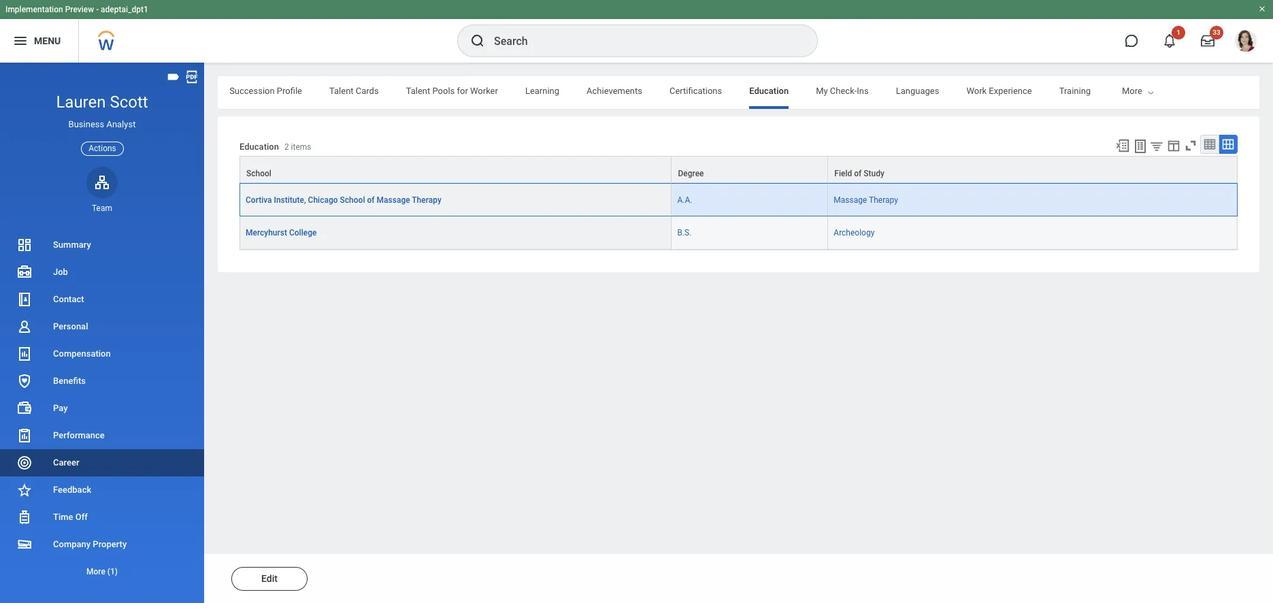 Task type: vqa. For each thing, say whether or not it's contained in the screenshot.
Team Lauren Scott element on the top left
yes



Task type: locate. For each thing, give the bounding box(es) containing it.
education
[[750, 86, 789, 96], [240, 142, 279, 152]]

select to filter grid data image
[[1150, 139, 1165, 153]]

more up export to excel image at top
[[1123, 86, 1143, 96]]

massage therapy link
[[834, 193, 899, 205]]

cortiva institute, chicago school of massage therapy
[[246, 195, 442, 205]]

of right "chicago"
[[367, 195, 375, 205]]

2 talent from the left
[[406, 86, 430, 96]]

education left my
[[750, 86, 789, 96]]

0 horizontal spatial school
[[246, 169, 272, 178]]

1 horizontal spatial therapy
[[870, 195, 899, 205]]

benefits image
[[16, 373, 33, 389]]

therapy down school 'popup button' at top
[[412, 195, 442, 205]]

0 horizontal spatial talent
[[330, 86, 354, 96]]

massage
[[377, 195, 410, 205], [834, 195, 868, 205]]

0 horizontal spatial therapy
[[412, 195, 442, 205]]

edit button
[[232, 567, 308, 591]]

2 row from the top
[[240, 183, 1239, 217]]

company property
[[53, 539, 127, 549]]

0 vertical spatial more
[[1123, 86, 1143, 96]]

business analyst
[[68, 119, 136, 129]]

more inside dropdown button
[[86, 567, 105, 577]]

talent cards
[[330, 86, 379, 96]]

of
[[855, 169, 862, 178], [367, 195, 375, 205]]

1 horizontal spatial talent
[[406, 86, 430, 96]]

row containing school
[[240, 156, 1239, 183]]

1 therapy from the left
[[412, 195, 442, 205]]

actions button
[[81, 141, 124, 156]]

table image
[[1204, 138, 1217, 151]]

items
[[291, 143, 312, 152]]

0 vertical spatial of
[[855, 169, 862, 178]]

1 talent from the left
[[330, 86, 354, 96]]

degree
[[679, 169, 704, 178]]

1 vertical spatial of
[[367, 195, 375, 205]]

0 vertical spatial school
[[246, 169, 272, 178]]

talent left "cards"
[[330, 86, 354, 96]]

summary link
[[0, 231, 204, 259]]

export to worksheets image
[[1133, 138, 1149, 155]]

mercyhurst college
[[246, 228, 317, 238]]

1 vertical spatial school
[[340, 195, 365, 205]]

toolbar
[[1110, 135, 1239, 156]]

actions
[[89, 143, 116, 153]]

of right field
[[855, 169, 862, 178]]

personal
[[53, 321, 88, 332]]

more for more (1)
[[86, 567, 105, 577]]

mercyhurst college link
[[246, 225, 317, 238]]

row
[[240, 156, 1239, 183], [240, 183, 1239, 217], [240, 217, 1239, 250]]

education left the 2
[[240, 142, 279, 152]]

profile logan mcneil image
[[1236, 30, 1258, 55]]

row down degree popup button
[[240, 183, 1239, 217]]

row for talent pools for worker
[[240, 183, 1239, 217]]

degree button
[[672, 157, 828, 183]]

0 horizontal spatial education
[[240, 142, 279, 152]]

talent left pools
[[406, 86, 430, 96]]

feedback image
[[16, 482, 33, 498]]

list
[[0, 231, 204, 586]]

pay image
[[16, 400, 33, 417]]

learning
[[526, 86, 560, 96]]

edit
[[261, 573, 278, 584]]

2
[[285, 143, 289, 152]]

scott
[[110, 93, 148, 112]]

career link
[[0, 449, 204, 477]]

time off image
[[16, 509, 33, 526]]

tab list
[[3, 76, 1092, 109]]

1 horizontal spatial more
[[1123, 86, 1143, 96]]

benefits
[[53, 376, 86, 386]]

0 horizontal spatial massage
[[377, 195, 410, 205]]

1 horizontal spatial school
[[340, 195, 365, 205]]

3 row from the top
[[240, 217, 1239, 250]]

personal image
[[16, 319, 33, 335]]

1
[[1177, 29, 1181, 36]]

talent
[[330, 86, 354, 96], [406, 86, 430, 96]]

0 vertical spatial education
[[750, 86, 789, 96]]

expand table image
[[1222, 138, 1236, 151]]

row up a.a. link on the right top of the page
[[240, 156, 1239, 183]]

1 vertical spatial more
[[86, 567, 105, 577]]

1 row from the top
[[240, 156, 1239, 183]]

fullscreen image
[[1184, 138, 1199, 153]]

training
[[1060, 86, 1092, 96]]

click to view/edit grid preferences image
[[1167, 138, 1182, 153]]

pay link
[[0, 395, 204, 422]]

mercyhurst
[[246, 228, 287, 238]]

0 horizontal spatial of
[[367, 195, 375, 205]]

achievements
[[587, 86, 643, 96]]

1 horizontal spatial education
[[750, 86, 789, 96]]

0 horizontal spatial more
[[86, 567, 105, 577]]

contact image
[[16, 291, 33, 308]]

preview
[[65, 5, 94, 14]]

export to excel image
[[1116, 138, 1131, 153]]

2 therapy from the left
[[870, 195, 899, 205]]

1 horizontal spatial massage
[[834, 195, 868, 205]]

inbox large image
[[1202, 34, 1215, 48]]

menu banner
[[0, 0, 1274, 63]]

more
[[1123, 86, 1143, 96], [86, 567, 105, 577]]

menu
[[34, 35, 61, 46]]

field of study
[[835, 169, 885, 178]]

therapy down study at top right
[[870, 195, 899, 205]]

1 horizontal spatial of
[[855, 169, 862, 178]]

school right "chicago"
[[340, 195, 365, 205]]

off
[[75, 512, 88, 522]]

adeptai_dpt1
[[101, 5, 148, 14]]

row down a.a.
[[240, 217, 1239, 250]]

massage therapy
[[834, 195, 899, 205]]

more (1) button
[[0, 564, 204, 580]]

view team image
[[94, 174, 110, 190]]

school
[[246, 169, 272, 178], [340, 195, 365, 205]]

therapy
[[412, 195, 442, 205], [870, 195, 899, 205]]

navigation pane region
[[0, 63, 204, 603]]

field of study button
[[829, 157, 1238, 183]]

school inside 'popup button'
[[246, 169, 272, 178]]

more for more
[[1123, 86, 1143, 96]]

row containing cortiva institute, chicago school of massage therapy
[[240, 183, 1239, 217]]

chicago
[[308, 195, 338, 205]]

menu button
[[0, 19, 78, 63]]

pools
[[433, 86, 455, 96]]

more left (1)
[[86, 567, 105, 577]]

1 massage from the left
[[377, 195, 410, 205]]

team
[[92, 203, 112, 213]]

school up cortiva
[[246, 169, 272, 178]]

compensation image
[[16, 346, 33, 362]]

1 vertical spatial education
[[240, 142, 279, 152]]

succession
[[230, 86, 275, 96]]



Task type: describe. For each thing, give the bounding box(es) containing it.
(1)
[[107, 567, 118, 577]]

education 2 items
[[240, 142, 312, 152]]

2 massage from the left
[[834, 195, 868, 205]]

talent for talent cards
[[330, 86, 354, 96]]

Search Workday  search field
[[494, 26, 790, 56]]

experience
[[990, 86, 1033, 96]]

for
[[457, 86, 468, 96]]

personal link
[[0, 313, 204, 340]]

33
[[1214, 29, 1221, 36]]

a.a. link
[[678, 193, 693, 205]]

property
[[93, 539, 127, 549]]

b.s.
[[678, 228, 692, 238]]

pay
[[53, 403, 68, 413]]

close environment banner image
[[1259, 5, 1267, 13]]

performance
[[53, 430, 105, 441]]

list containing summary
[[0, 231, 204, 586]]

analyst
[[106, 119, 136, 129]]

cards
[[356, 86, 379, 96]]

compensation
[[53, 349, 111, 359]]

view printable version (pdf) image
[[185, 69, 200, 84]]

more (1)
[[86, 567, 118, 577]]

business
[[68, 119, 104, 129]]

lauren
[[56, 93, 106, 112]]

job link
[[0, 259, 204, 286]]

my
[[816, 86, 828, 96]]

contact
[[53, 294, 84, 304]]

succession profile
[[230, 86, 302, 96]]

worker
[[470, 86, 498, 96]]

check-
[[831, 86, 857, 96]]

time off link
[[0, 504, 204, 531]]

work experience
[[967, 86, 1033, 96]]

talent pools for worker
[[406, 86, 498, 96]]

certifications
[[670, 86, 723, 96]]

education for education
[[750, 86, 789, 96]]

company
[[53, 539, 91, 549]]

lauren scott
[[56, 93, 148, 112]]

contact link
[[0, 286, 204, 313]]

team lauren scott element
[[86, 203, 118, 214]]

career image
[[16, 455, 33, 471]]

archeology
[[834, 228, 875, 238]]

job image
[[16, 264, 33, 281]]

work
[[967, 86, 987, 96]]

team link
[[86, 167, 118, 214]]

college
[[289, 228, 317, 238]]

feedback
[[53, 485, 91, 495]]

implementation preview -   adeptai_dpt1
[[5, 5, 148, 14]]

1 button
[[1156, 26, 1186, 56]]

performance link
[[0, 422, 204, 449]]

field
[[835, 169, 853, 178]]

time
[[53, 512, 73, 522]]

row for lauren scott
[[240, 156, 1239, 183]]

languages
[[897, 86, 940, 96]]

row containing mercyhurst college
[[240, 217, 1239, 250]]

notifications large image
[[1164, 34, 1177, 48]]

cortiva
[[246, 195, 272, 205]]

school button
[[240, 157, 672, 183]]

33 button
[[1194, 26, 1224, 56]]

company property link
[[0, 531, 204, 558]]

time off
[[53, 512, 88, 522]]

profile
[[277, 86, 302, 96]]

compensation link
[[0, 340, 204, 368]]

summary
[[53, 240, 91, 250]]

-
[[96, 5, 99, 14]]

benefits link
[[0, 368, 204, 395]]

career
[[53, 458, 79, 468]]

company property image
[[16, 537, 33, 553]]

talent for talent pools for worker
[[406, 86, 430, 96]]

ins
[[857, 86, 869, 96]]

b.s. link
[[678, 225, 692, 238]]

performance image
[[16, 428, 33, 444]]

feedback link
[[0, 477, 204, 504]]

justify image
[[12, 33, 29, 49]]

my check-ins
[[816, 86, 869, 96]]

cortiva institute, chicago school of massage therapy link
[[246, 193, 442, 205]]

a.a.
[[678, 195, 693, 205]]

tab list containing succession profile
[[3, 76, 1092, 109]]

education for education 2 items
[[240, 142, 279, 152]]

institute,
[[274, 195, 306, 205]]

more (1) button
[[0, 558, 204, 586]]

study
[[864, 169, 885, 178]]

summary image
[[16, 237, 33, 253]]

tag image
[[166, 69, 181, 84]]

implementation
[[5, 5, 63, 14]]

search image
[[470, 33, 486, 49]]

job
[[53, 267, 68, 277]]

of inside 'popup button'
[[855, 169, 862, 178]]

archeology link
[[834, 225, 875, 238]]



